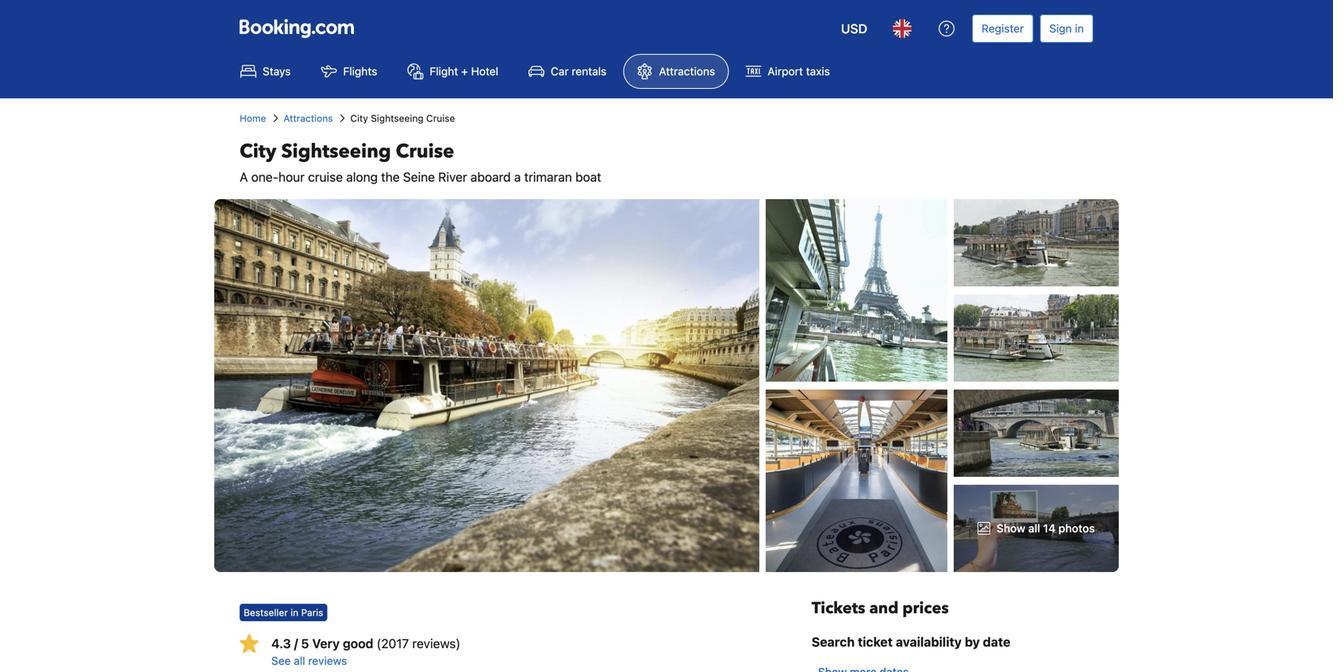 Task type: vqa. For each thing, say whether or not it's contained in the screenshot.
trimaran
yes



Task type: describe. For each thing, give the bounding box(es) containing it.
trimaran
[[524, 169, 572, 185]]

usd
[[841, 21, 868, 36]]

airport
[[768, 65, 803, 78]]

rentals
[[572, 65, 607, 78]]

by
[[965, 635, 980, 650]]

city for city sightseeing cruise
[[350, 113, 368, 124]]

sign
[[1050, 22, 1072, 35]]

0 horizontal spatial attractions
[[284, 113, 333, 124]]

sightseeing for city sightseeing cruise a one-hour cruise along the seine river aboard a trimaran boat
[[281, 139, 391, 165]]

one-
[[251, 169, 279, 185]]

car rentals link
[[515, 54, 620, 89]]

river
[[438, 169, 467, 185]]

car rentals
[[551, 65, 607, 78]]

stays
[[263, 65, 291, 78]]

city for city sightseeing cruise a one-hour cruise along the seine river aboard a trimaran boat
[[240, 139, 277, 165]]

see
[[272, 655, 291, 668]]

flight + hotel link
[[394, 54, 512, 89]]

boat
[[576, 169, 602, 185]]

flight + hotel
[[430, 65, 499, 78]]

in for sign
[[1075, 22, 1084, 35]]

a
[[514, 169, 521, 185]]

city sightseeing cruise
[[350, 113, 455, 124]]

airport taxis link
[[732, 54, 844, 89]]

show
[[997, 522, 1026, 535]]

4.3 / 5 very good (2017 reviews) see all reviews
[[272, 636, 461, 668]]

flights link
[[308, 54, 391, 89]]

4.3
[[272, 636, 291, 651]]

14
[[1044, 522, 1056, 535]]

home link
[[240, 111, 266, 125]]

home
[[240, 113, 266, 124]]

1 horizontal spatial attractions link
[[624, 54, 729, 89]]

/
[[294, 636, 298, 651]]

aboard
[[471, 169, 511, 185]]

a
[[240, 169, 248, 185]]

all inside the 4.3 / 5 very good (2017 reviews) see all reviews
[[294, 655, 305, 668]]

reviews
[[308, 655, 347, 668]]

date
[[983, 635, 1011, 650]]

taxis
[[806, 65, 830, 78]]

flights
[[343, 65, 377, 78]]

hour
[[279, 169, 305, 185]]

cruise
[[308, 169, 343, 185]]

1 horizontal spatial all
[[1029, 522, 1041, 535]]



Task type: locate. For each thing, give the bounding box(es) containing it.
all left 14
[[1029, 522, 1041, 535]]

city up one-
[[240, 139, 277, 165]]

attractions link
[[624, 54, 729, 89], [284, 111, 333, 125]]

tickets
[[812, 598, 866, 620]]

0 horizontal spatial in
[[291, 607, 299, 618]]

search ticket availability by date
[[812, 635, 1011, 650]]

register
[[982, 22, 1024, 35]]

in left paris
[[291, 607, 299, 618]]

bestseller
[[244, 607, 288, 618]]

1 vertical spatial attractions link
[[284, 111, 333, 125]]

1 horizontal spatial city
[[350, 113, 368, 124]]

0 vertical spatial in
[[1075, 22, 1084, 35]]

along
[[346, 169, 378, 185]]

city inside city sightseeing cruise a one-hour cruise along the seine river aboard a trimaran boat
[[240, 139, 277, 165]]

reviews)
[[412, 636, 461, 651]]

cruise up seine
[[396, 139, 454, 165]]

city down "flights"
[[350, 113, 368, 124]]

ticket
[[858, 635, 893, 650]]

tickets and prices
[[812, 598, 949, 620]]

sightseeing inside city sightseeing cruise a one-hour cruise along the seine river aboard a trimaran boat
[[281, 139, 391, 165]]

flight
[[430, 65, 458, 78]]

stays link
[[227, 54, 304, 89]]

1 horizontal spatial attractions
[[659, 65, 716, 78]]

city sightseeing cruise a one-hour cruise along the seine river aboard a trimaran boat
[[240, 139, 602, 185]]

seine
[[403, 169, 435, 185]]

(2017
[[377, 636, 409, 651]]

0 vertical spatial cruise
[[426, 113, 455, 124]]

cruise for city sightseeing cruise
[[426, 113, 455, 124]]

0 vertical spatial attractions
[[659, 65, 716, 78]]

paris
[[301, 607, 323, 618]]

1 vertical spatial cruise
[[396, 139, 454, 165]]

sign in
[[1050, 22, 1084, 35]]

0 vertical spatial sightseeing
[[371, 113, 424, 124]]

good
[[343, 636, 374, 651]]

0 vertical spatial all
[[1029, 522, 1041, 535]]

cruise down flight
[[426, 113, 455, 124]]

the
[[381, 169, 400, 185]]

1 vertical spatial all
[[294, 655, 305, 668]]

0 vertical spatial attractions link
[[624, 54, 729, 89]]

in
[[1075, 22, 1084, 35], [291, 607, 299, 618]]

sign in link
[[1040, 14, 1094, 43]]

sightseeing for city sightseeing cruise
[[371, 113, 424, 124]]

5
[[301, 636, 309, 651]]

city
[[350, 113, 368, 124], [240, 139, 277, 165]]

sightseeing up city sightseeing cruise a one-hour cruise along the seine river aboard a trimaran boat
[[371, 113, 424, 124]]

all down /
[[294, 655, 305, 668]]

all
[[1029, 522, 1041, 535], [294, 655, 305, 668]]

search
[[812, 635, 855, 650]]

attractions
[[659, 65, 716, 78], [284, 113, 333, 124]]

and
[[870, 598, 899, 620]]

1 vertical spatial in
[[291, 607, 299, 618]]

airport taxis
[[768, 65, 830, 78]]

0 horizontal spatial attractions link
[[284, 111, 333, 125]]

0 horizontal spatial city
[[240, 139, 277, 165]]

1 horizontal spatial in
[[1075, 22, 1084, 35]]

1 vertical spatial city
[[240, 139, 277, 165]]

bestseller in paris
[[244, 607, 323, 618]]

1 vertical spatial attractions
[[284, 113, 333, 124]]

register link
[[973, 14, 1034, 43]]

booking.com image
[[240, 19, 354, 38]]

availability
[[896, 635, 962, 650]]

cruise inside city sightseeing cruise a one-hour cruise along the seine river aboard a trimaran boat
[[396, 139, 454, 165]]

show all 14 photos
[[997, 522, 1095, 535]]

sightseeing up cruise
[[281, 139, 391, 165]]

usd button
[[832, 10, 877, 48]]

photos
[[1059, 522, 1095, 535]]

cruise for city sightseeing cruise a one-hour cruise along the seine river aboard a trimaran boat
[[396, 139, 454, 165]]

0 vertical spatial city
[[350, 113, 368, 124]]

sightseeing
[[371, 113, 424, 124], [281, 139, 391, 165]]

see all reviews button
[[272, 653, 787, 669]]

cruise
[[426, 113, 455, 124], [396, 139, 454, 165]]

very
[[312, 636, 340, 651]]

in for bestseller
[[291, 607, 299, 618]]

prices
[[903, 598, 949, 620]]

1 vertical spatial sightseeing
[[281, 139, 391, 165]]

hotel
[[471, 65, 499, 78]]

+
[[461, 65, 468, 78]]

in right sign
[[1075, 22, 1084, 35]]

car
[[551, 65, 569, 78]]

0 horizontal spatial all
[[294, 655, 305, 668]]



